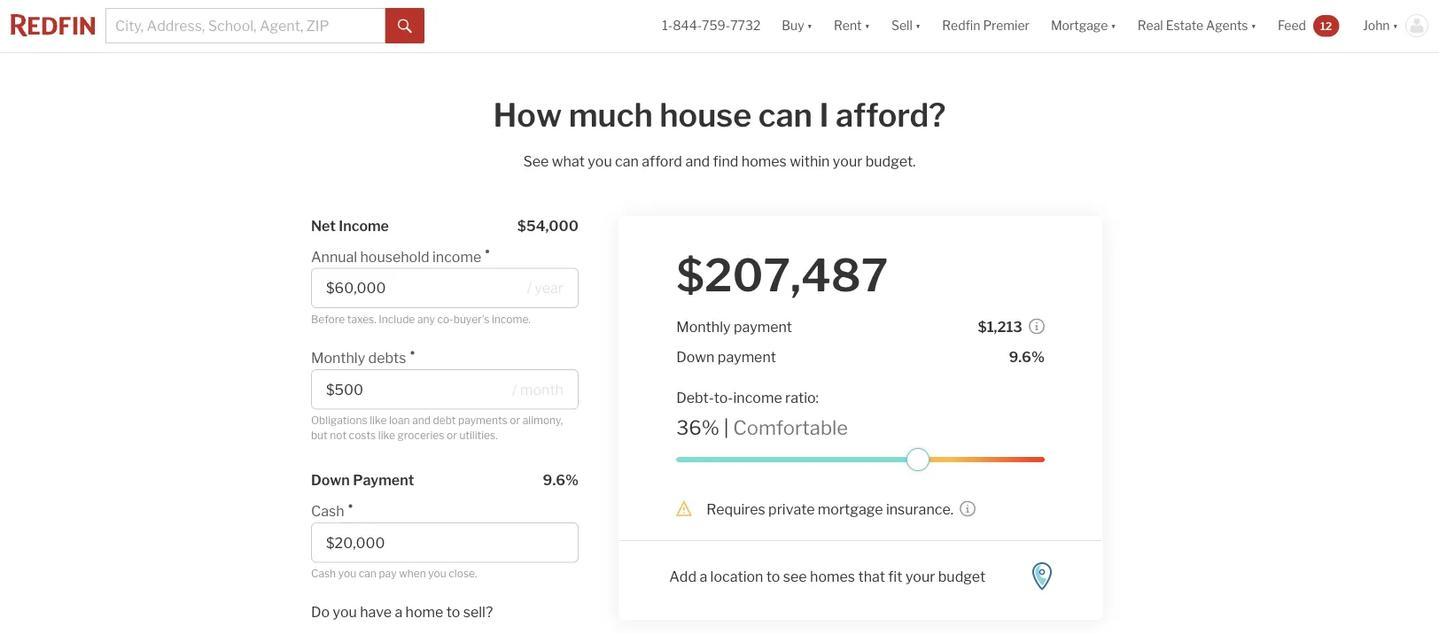 Task type: locate. For each thing, give the bounding box(es) containing it.
0 vertical spatial homes
[[742, 153, 787, 170]]

0 vertical spatial 9.6%
[[1009, 348, 1045, 366]]

like
[[370, 415, 387, 427], [378, 429, 395, 442]]

estate
[[1167, 18, 1204, 33]]

or left the alimony,
[[510, 415, 521, 427]]

1 vertical spatial to
[[447, 604, 460, 621]]

0 horizontal spatial homes
[[742, 153, 787, 170]]

0 vertical spatial your
[[833, 153, 863, 170]]

see
[[524, 153, 549, 170]]

income inside annual household income. required field. element
[[433, 248, 482, 266]]

/
[[527, 280, 532, 297], [513, 381, 517, 399]]

0 vertical spatial payment
[[734, 318, 793, 335]]

1 vertical spatial down
[[311, 472, 350, 489]]

/ left month
[[513, 381, 517, 399]]

mortgage
[[818, 501, 884, 518]]

your
[[833, 153, 863, 170], [906, 568, 936, 586]]

/ month
[[513, 381, 564, 399]]

premier
[[984, 18, 1030, 33]]

▾ right 'john'
[[1393, 18, 1399, 33]]

1-844-759-7732 link
[[663, 18, 761, 33]]

759-
[[702, 18, 731, 33]]

income up annual household income text box
[[433, 248, 482, 266]]

1 horizontal spatial down
[[677, 348, 715, 366]]

▾ for buy ▾
[[807, 18, 813, 33]]

monthly up 'down payment'
[[677, 318, 731, 335]]

can left afford
[[615, 153, 639, 170]]

a right the have
[[395, 604, 403, 621]]

can for house
[[759, 96, 813, 135]]

net income
[[311, 217, 389, 235]]

mortgage ▾
[[1051, 18, 1117, 33]]

debt
[[433, 415, 456, 427]]

sell ▾ button
[[881, 0, 932, 52]]

down for down payment
[[677, 348, 715, 366]]

to left 'sell?'
[[447, 604, 460, 621]]

redfin premier button
[[932, 0, 1041, 52]]

9.6% down the alimony,
[[543, 472, 579, 489]]

annual
[[311, 248, 357, 266]]

0 vertical spatial down
[[677, 348, 715, 366]]

0 horizontal spatial 9.6%
[[543, 472, 579, 489]]

and up the groceries
[[412, 415, 431, 427]]

and left find
[[686, 153, 710, 170]]

much
[[569, 96, 653, 135]]

0 vertical spatial and
[[686, 153, 710, 170]]

cash inside cash. required field. element
[[311, 503, 344, 520]]

0 vertical spatial income
[[433, 248, 482, 266]]

add a location to see homes that fit your budget
[[670, 568, 986, 586]]

1 vertical spatial your
[[906, 568, 936, 586]]

▾ right mortgage
[[1111, 18, 1117, 33]]

9.6% for down payment
[[1009, 348, 1045, 366]]

debt-to-income ratio:
[[677, 389, 819, 406]]

▾ for mortgage ▾
[[1111, 18, 1117, 33]]

2 ▾ from the left
[[865, 18, 871, 33]]

0 vertical spatial monthly
[[677, 318, 731, 335]]

within
[[790, 153, 830, 170]]

1 vertical spatial income
[[734, 389, 783, 406]]

/ for / year
[[527, 280, 532, 297]]

like left loan
[[370, 415, 387, 427]]

income up the 36% | comfortable
[[734, 389, 783, 406]]

1 vertical spatial like
[[378, 429, 395, 442]]

0 vertical spatial a
[[700, 568, 708, 586]]

1 vertical spatial payment
[[718, 348, 777, 366]]

1 cash from the top
[[311, 503, 344, 520]]

your right within at the top right of page
[[833, 153, 863, 170]]

down up "debt-"
[[677, 348, 715, 366]]

cash. required field. element
[[311, 494, 570, 523]]

monthly for monthly payment
[[677, 318, 731, 335]]

private
[[769, 501, 815, 518]]

0 vertical spatial can
[[759, 96, 813, 135]]

redfin
[[943, 18, 981, 33]]

7732
[[731, 18, 761, 33]]

your right fit at the right
[[906, 568, 936, 586]]

9.6% down $1,213
[[1009, 348, 1045, 366]]

1 horizontal spatial monthly
[[677, 318, 731, 335]]

0 horizontal spatial income
[[433, 248, 482, 266]]

comfortable
[[733, 416, 849, 440]]

cash down down payment
[[311, 503, 344, 520]]

payment down monthly payment
[[718, 348, 777, 366]]

2 horizontal spatial can
[[759, 96, 813, 135]]

real estate agents ▾ button
[[1128, 0, 1268, 52]]

Monthly debts text field
[[326, 381, 506, 399]]

▾ right rent
[[865, 18, 871, 33]]

annual household income. required field. element
[[311, 239, 570, 268]]

▾ right buy
[[807, 18, 813, 33]]

ratio:
[[786, 389, 819, 406]]

1 vertical spatial monthly
[[311, 350, 365, 367]]

1 vertical spatial cash
[[311, 568, 336, 581]]

/ left year
[[527, 280, 532, 297]]

mortgage ▾ button
[[1051, 0, 1117, 52]]

cash
[[311, 503, 344, 520], [311, 568, 336, 581]]

0 horizontal spatial your
[[833, 153, 863, 170]]

afford
[[642, 153, 683, 170]]

0 vertical spatial like
[[370, 415, 387, 427]]

0 horizontal spatial down
[[311, 472, 350, 489]]

rent
[[834, 18, 862, 33]]

$1,213
[[978, 318, 1023, 335]]

income
[[433, 248, 482, 266], [734, 389, 783, 406]]

cash up do
[[311, 568, 336, 581]]

rent ▾ button
[[834, 0, 871, 52]]

down down not
[[311, 472, 350, 489]]

year
[[535, 280, 564, 297]]

monthly down before
[[311, 350, 365, 367]]

1 horizontal spatial or
[[510, 415, 521, 427]]

0 horizontal spatial or
[[447, 429, 457, 442]]

and
[[686, 153, 710, 170], [412, 415, 431, 427]]

buy ▾
[[782, 18, 813, 33]]

real
[[1138, 18, 1164, 33]]

/ year
[[527, 280, 564, 297]]

0 horizontal spatial a
[[395, 604, 403, 621]]

monthly
[[677, 318, 731, 335], [311, 350, 365, 367]]

0 horizontal spatial /
[[513, 381, 517, 399]]

income.
[[492, 313, 531, 326]]

1-844-759-7732
[[663, 18, 761, 33]]

to left "see"
[[767, 568, 781, 586]]

1 vertical spatial /
[[513, 381, 517, 399]]

can left pay
[[359, 568, 377, 581]]

like down loan
[[378, 429, 395, 442]]

9.6%
[[1009, 348, 1045, 366], [543, 472, 579, 489]]

1 vertical spatial 9.6%
[[543, 472, 579, 489]]

homes right find
[[742, 153, 787, 170]]

4 ▾ from the left
[[1111, 18, 1117, 33]]

rent ▾
[[834, 18, 871, 33]]

or down debt
[[447, 429, 457, 442]]

cash for cash you can pay when you close.
[[311, 568, 336, 581]]

down
[[677, 348, 715, 366], [311, 472, 350, 489]]

|
[[724, 416, 729, 440]]

payment
[[734, 318, 793, 335], [718, 348, 777, 366]]

how much house can i afford?
[[493, 96, 946, 135]]

real estate agents ▾ link
[[1138, 0, 1257, 52]]

1 horizontal spatial can
[[615, 153, 639, 170]]

to-
[[714, 389, 734, 406]]

obligations like loan and debt payments or alimony, but not costs like groceries or utilities.
[[311, 415, 563, 442]]

0 horizontal spatial monthly
[[311, 350, 365, 367]]

None range field
[[677, 449, 1045, 472]]

12
[[1321, 19, 1333, 32]]

do you have a home to sell?
[[311, 604, 493, 621]]

to
[[767, 568, 781, 586], [447, 604, 460, 621]]

1 horizontal spatial homes
[[810, 568, 856, 586]]

submit search image
[[398, 19, 412, 33]]

can left 'i'
[[759, 96, 813, 135]]

find
[[713, 153, 739, 170]]

1 horizontal spatial to
[[767, 568, 781, 586]]

add
[[670, 568, 697, 586]]

when
[[399, 568, 426, 581]]

1 horizontal spatial your
[[906, 568, 936, 586]]

1 horizontal spatial /
[[527, 280, 532, 297]]

homes right "see"
[[810, 568, 856, 586]]

monthly inside "element"
[[311, 350, 365, 367]]

payment up 'down payment'
[[734, 318, 793, 335]]

0 horizontal spatial can
[[359, 568, 377, 581]]

0 horizontal spatial and
[[412, 415, 431, 427]]

buy ▾ button
[[772, 0, 824, 52]]

feed
[[1278, 18, 1307, 33]]

1 horizontal spatial 9.6%
[[1009, 348, 1045, 366]]

a
[[700, 568, 708, 586], [395, 604, 403, 621]]

▾ right agents
[[1251, 18, 1257, 33]]

$207,487
[[677, 249, 889, 303]]

2 cash from the top
[[311, 568, 336, 581]]

1 horizontal spatial income
[[734, 389, 783, 406]]

cash you can pay when you close.
[[311, 568, 477, 581]]

a right add
[[700, 568, 708, 586]]

any
[[418, 313, 435, 326]]

you
[[588, 153, 612, 170], [338, 568, 357, 581], [428, 568, 447, 581], [333, 604, 357, 621]]

sell ▾ button
[[892, 0, 921, 52]]

or
[[510, 415, 521, 427], [447, 429, 457, 442]]

0 vertical spatial cash
[[311, 503, 344, 520]]

▾ right sell
[[916, 18, 921, 33]]

▾ for sell ▾
[[916, 18, 921, 33]]

2 vertical spatial can
[[359, 568, 377, 581]]

0 vertical spatial to
[[767, 568, 781, 586]]

1 ▾ from the left
[[807, 18, 813, 33]]

payment for monthly payment
[[734, 318, 793, 335]]

and inside 'obligations like loan and debt payments or alimony, but not costs like groceries or utilities.'
[[412, 415, 431, 427]]

do
[[311, 604, 330, 621]]

6 ▾ from the left
[[1393, 18, 1399, 33]]

0 vertical spatial /
[[527, 280, 532, 297]]

1 vertical spatial can
[[615, 153, 639, 170]]

▾ for john ▾
[[1393, 18, 1399, 33]]

1 vertical spatial and
[[412, 415, 431, 427]]

3 ▾ from the left
[[916, 18, 921, 33]]

location
[[711, 568, 764, 586]]

income for household
[[433, 248, 482, 266]]

Cash text field
[[326, 535, 564, 552]]

homes
[[742, 153, 787, 170], [810, 568, 856, 586]]

co-
[[437, 313, 454, 326]]

monthly debts. required field. element
[[311, 341, 570, 370]]

annual household income
[[311, 248, 482, 266]]



Task type: describe. For each thing, give the bounding box(es) containing it.
home
[[406, 604, 444, 621]]

you right when
[[428, 568, 447, 581]]

utilities.
[[460, 429, 498, 442]]

1 vertical spatial a
[[395, 604, 403, 621]]

debts
[[369, 350, 406, 367]]

monthly debts
[[311, 350, 406, 367]]

down payment
[[311, 472, 414, 489]]

see
[[784, 568, 807, 586]]

costs
[[349, 429, 376, 442]]

monthly for monthly debts
[[311, 350, 365, 367]]

see what you can afford and find homes within your budget.
[[524, 153, 916, 170]]

1 vertical spatial homes
[[810, 568, 856, 586]]

buy
[[782, 18, 805, 33]]

1 horizontal spatial a
[[700, 568, 708, 586]]

buy ▾ button
[[782, 0, 813, 52]]

include
[[379, 313, 415, 326]]

not
[[330, 429, 347, 442]]

buyer's
[[454, 313, 490, 326]]

alimony,
[[523, 415, 563, 427]]

36%
[[677, 416, 720, 440]]

map push pin image
[[1033, 563, 1052, 591]]

36% | comfortable
[[677, 416, 849, 440]]

income for to-
[[734, 389, 783, 406]]

debt-
[[677, 389, 714, 406]]

844-
[[673, 18, 702, 33]]

john
[[1364, 18, 1391, 33]]

household
[[360, 248, 430, 266]]

Annual household income text field
[[326, 280, 519, 297]]

1 vertical spatial or
[[447, 429, 457, 442]]

1 horizontal spatial and
[[686, 153, 710, 170]]

you left pay
[[338, 568, 357, 581]]

▾ for rent ▾
[[865, 18, 871, 33]]

budget.
[[866, 153, 916, 170]]

payment
[[353, 472, 414, 489]]

groceries
[[398, 429, 445, 442]]

budget
[[939, 568, 986, 586]]

have
[[360, 604, 392, 621]]

that
[[859, 568, 886, 586]]

redfin premier
[[943, 18, 1030, 33]]

/ for / month
[[513, 381, 517, 399]]

$54,000
[[518, 217, 579, 235]]

rent ▾ button
[[824, 0, 881, 52]]

house
[[660, 96, 752, 135]]

payment for down payment
[[718, 348, 777, 366]]

insurance.
[[884, 501, 954, 518]]

you right do
[[333, 604, 357, 621]]

net
[[311, 217, 336, 235]]

can for you
[[615, 153, 639, 170]]

i
[[820, 96, 829, 135]]

you right what
[[588, 153, 612, 170]]

what
[[552, 153, 585, 170]]

cash for cash
[[311, 503, 344, 520]]

payments
[[458, 415, 508, 427]]

before
[[311, 313, 345, 326]]

sell
[[892, 18, 913, 33]]

requires
[[707, 501, 766, 518]]

but
[[311, 429, 328, 442]]

loan
[[389, 415, 410, 427]]

down for down payment
[[311, 472, 350, 489]]

real estate agents ▾
[[1138, 18, 1257, 33]]

month
[[520, 381, 564, 399]]

mortgage
[[1051, 18, 1109, 33]]

fit
[[889, 568, 903, 586]]

obligations
[[311, 415, 368, 427]]

9.6% for down payment
[[543, 472, 579, 489]]

john ▾
[[1364, 18, 1399, 33]]

close.
[[449, 568, 477, 581]]

before taxes. include any co-buyer's income.
[[311, 313, 531, 326]]

0 horizontal spatial to
[[447, 604, 460, 621]]

income
[[339, 217, 389, 235]]

taxes.
[[347, 313, 377, 326]]

monthly payment
[[677, 318, 793, 335]]

sell?
[[463, 604, 493, 621]]

how
[[493, 96, 562, 135]]

sell ▾
[[892, 18, 921, 33]]

pay
[[379, 568, 397, 581]]

City, Address, School, Agent, ZIP search field
[[106, 8, 386, 43]]

0 vertical spatial or
[[510, 415, 521, 427]]

down payment
[[677, 348, 777, 366]]

5 ▾ from the left
[[1251, 18, 1257, 33]]



Task type: vqa. For each thing, say whether or not it's contained in the screenshot.
house
yes



